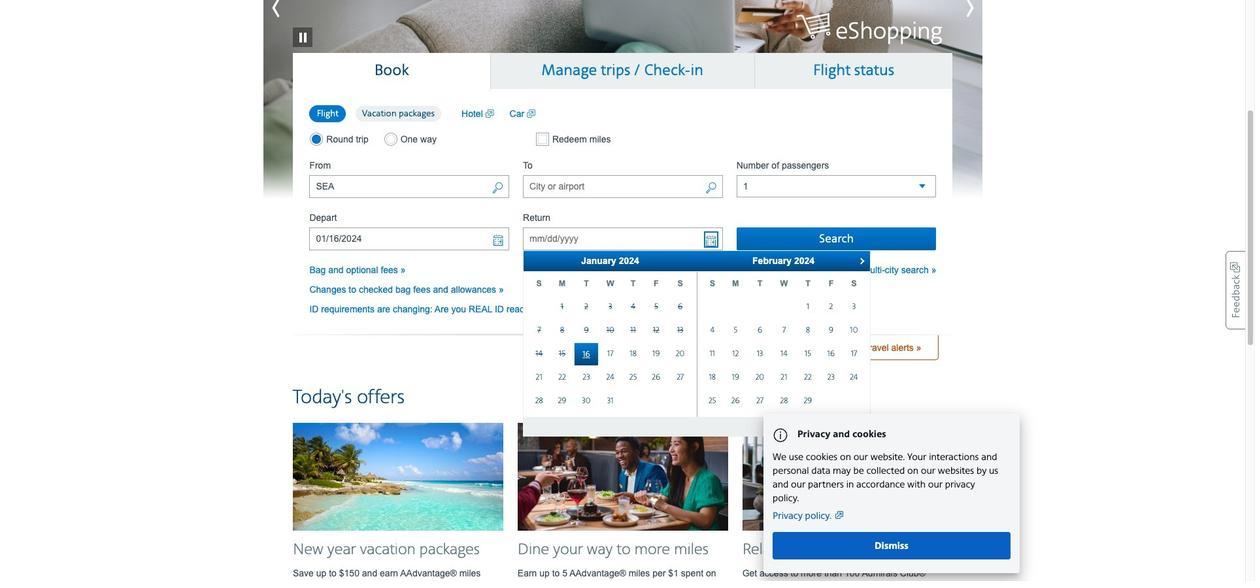 Task type: vqa. For each thing, say whether or not it's contained in the screenshot.
OPTION GROUP to the top
yes



Task type: describe. For each thing, give the bounding box(es) containing it.
3 tab from the left
[[755, 53, 953, 89]]

2 option group from the top
[[310, 133, 510, 146]]

1 tab from the left
[[293, 53, 491, 89]]

2 tab from the left
[[491, 53, 755, 89]]

newpage image
[[527, 107, 536, 120]]

search image for first city or airport text field from right
[[706, 181, 717, 196]]

search image for second city or airport text field from right
[[492, 181, 504, 196]]

newpage image
[[486, 107, 494, 120]]

start the year with 1,000 bonus miles. shop online at 1,200+ stores by january 15. opens another site in a new window that may not meet accessibility guidelines. image
[[263, 0, 983, 203]]

mm/dd/yyyy text field
[[310, 228, 510, 251]]

mm/dd/yyyy text field
[[523, 228, 723, 251]]

2 city or airport text field from the left
[[523, 175, 723, 198]]

next slide image
[[924, 0, 983, 24]]

pause slideshow image
[[293, 8, 312, 47]]

1 option group from the top
[[310, 104, 449, 123]]

previous slide image
[[263, 0, 322, 24]]

1 city or airport text field from the left
[[310, 175, 510, 198]]



Task type: locate. For each thing, give the bounding box(es) containing it.
option group
[[310, 104, 449, 123], [310, 133, 510, 146]]

0 horizontal spatial city or airport text field
[[310, 175, 510, 198]]

city or airport text field up mm/dd/yyyy text box at the top of the page
[[523, 175, 723, 198]]

City or airport text field
[[310, 175, 510, 198], [523, 175, 723, 198]]

1 horizontal spatial search image
[[706, 181, 717, 196]]

tab list
[[293, 53, 953, 89]]

leave feedback, opens external site in new window image
[[1226, 251, 1246, 330]]

1 horizontal spatial city or airport text field
[[523, 175, 723, 198]]

0 vertical spatial option group
[[310, 104, 449, 123]]

1 search image from the left
[[492, 181, 504, 196]]

1 vertical spatial option group
[[310, 133, 510, 146]]

search image
[[492, 181, 504, 196], [706, 181, 717, 196]]

tab
[[293, 53, 491, 89], [491, 53, 755, 89], [755, 53, 953, 89]]

2 search image from the left
[[706, 181, 717, 196]]

None submit
[[737, 228, 937, 251]]

city or airport text field up mm/dd/yyyy text field
[[310, 175, 510, 198]]

0 horizontal spatial search image
[[492, 181, 504, 196]]



